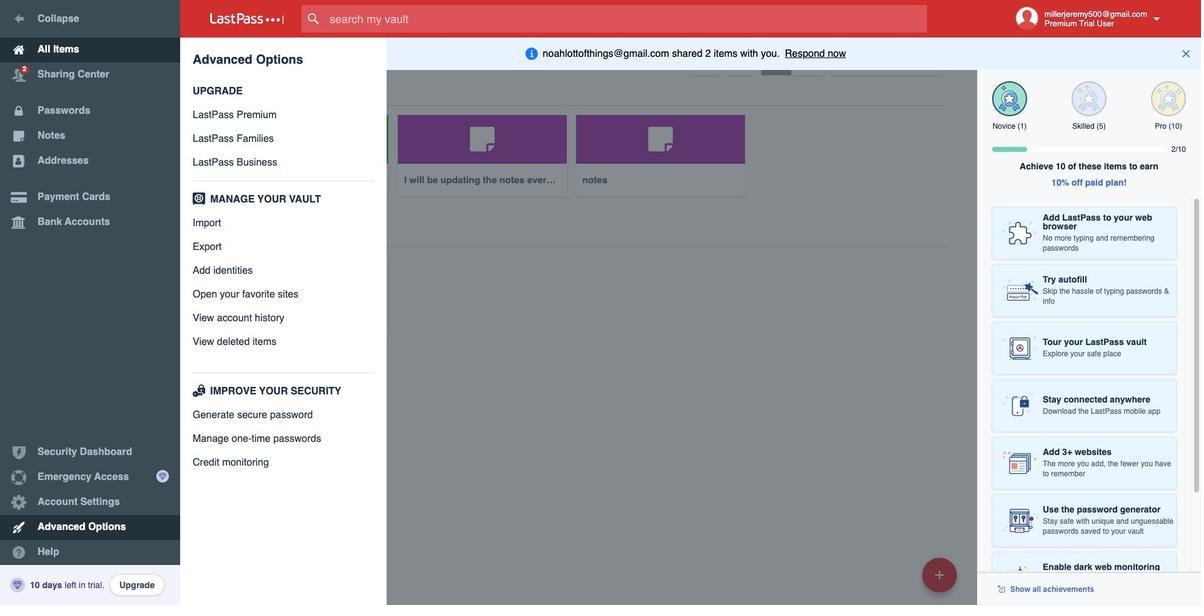 Task type: vqa. For each thing, say whether or not it's contained in the screenshot.
LASTPASS image
yes



Task type: describe. For each thing, give the bounding box(es) containing it.
search my vault text field
[[302, 5, 951, 33]]

lastpass image
[[210, 13, 284, 24]]

manage your vault image
[[190, 193, 208, 205]]

Search search field
[[302, 5, 951, 33]]

improve your security image
[[190, 385, 208, 397]]

main navigation navigation
[[0, 0, 180, 606]]

new item image
[[935, 571, 944, 580]]



Task type: locate. For each thing, give the bounding box(es) containing it.
new item navigation
[[918, 554, 965, 606]]

vault options navigation
[[180, 38, 977, 75]]



